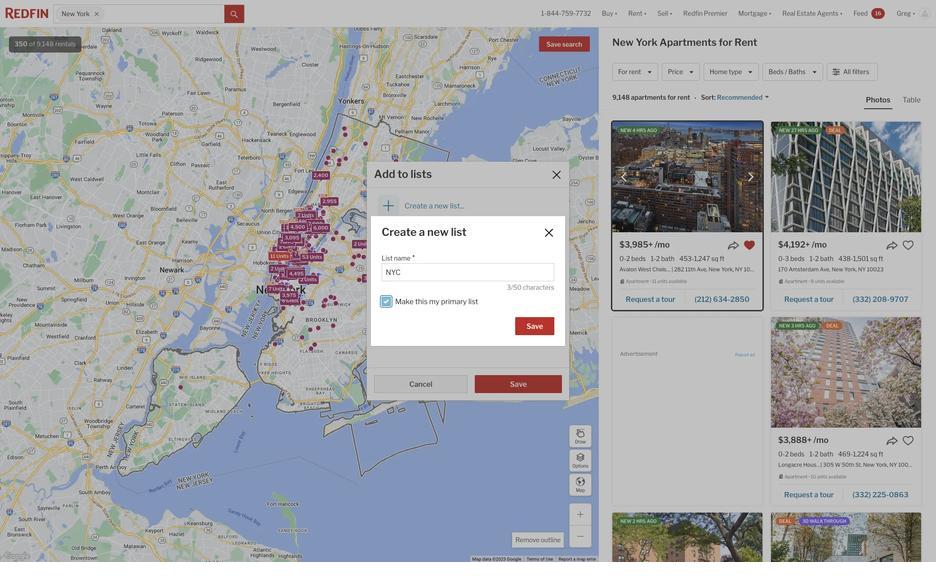 Task type: describe. For each thing, give the bounding box(es) containing it.
request a tour for $4,192+
[[784, 295, 834, 304]]

apartments
[[631, 94, 666, 101]]

1 vertical spatial 13
[[278, 244, 284, 251]]

1 vertical spatial 3,095
[[393, 279, 408, 286]]

2 ave, from the left
[[820, 266, 831, 273]]

redfin
[[683, 10, 703, 17]]

outline
[[541, 536, 561, 544]]

1 vertical spatial 15 units
[[282, 252, 301, 258]]

(212)
[[695, 295, 712, 304]]

st,
[[855, 462, 862, 468]]

search
[[562, 40, 582, 48]]

photos
[[866, 96, 890, 104]]

new left remove new york image
[[62, 10, 75, 18]]

1-2 bath for $3,888+ /mo
[[809, 450, 833, 458]]

$3,888+
[[778, 436, 812, 445]]

• inside 9,148 apartments for rent •
[[695, 94, 696, 102]]

10 units
[[284, 238, 304, 244]]

request a tour for $3,888+
[[784, 491, 834, 499]]

apartments
[[660, 36, 717, 48]]

1 horizontal spatial 13
[[306, 226, 312, 233]]

2 vertical spatial 6
[[409, 387, 412, 393]]

ny for $3,888+ /mo
[[889, 462, 897, 468]]

york, for $3,888+ /mo
[[876, 462, 888, 468]]

1 vertical spatial 2,350
[[385, 280, 400, 286]]

0 vertical spatial 15
[[297, 211, 302, 218]]

2 vertical spatial 7 units
[[269, 286, 285, 292]]

favorite button image
[[902, 240, 914, 251]]

cancel
[[409, 380, 432, 389]]

ft for $3,888+ /mo
[[879, 450, 883, 458]]

photo of 282 11th ave, new york, ny 10011 image
[[612, 122, 762, 232]]

4,495
[[289, 271, 304, 277]]

10019
[[898, 462, 914, 468]]

w
[[835, 462, 841, 468]]

apartment • 10 units available
[[785, 474, 847, 480]]

9 up 3 units at the left top of the page
[[286, 239, 289, 245]]

My saved homes checkbox
[[367, 224, 569, 245]]

844-
[[547, 10, 561, 17]]

amsterdam
[[789, 266, 819, 273]]

3,700
[[364, 275, 378, 282]]

new 27 hrs ago
[[779, 128, 818, 133]]

remove
[[515, 536, 539, 544]]

list...
[[450, 202, 464, 210]]

0 vertical spatial 13 units
[[306, 226, 325, 233]]

4,500
[[290, 224, 305, 230]]

beds / baths button
[[763, 63, 823, 81]]

table button
[[901, 95, 923, 108]]

save button inside the add to lists dialog
[[475, 375, 562, 393]]

1- for $4,192+
[[810, 255, 815, 263]]

2 vertical spatial 7
[[269, 286, 272, 292]]

favorite button checkbox for $3,985+ /mo
[[744, 240, 755, 251]]

0 horizontal spatial 11
[[270, 253, 275, 259]]

17
[[286, 224, 292, 231]]

9707
[[890, 295, 908, 304]]

report a map error
[[559, 557, 596, 562]]

terms of use link
[[527, 557, 553, 562]]

ft for $3,985+ /mo
[[720, 255, 725, 263]]

new for new 27 hrs ago
[[779, 128, 790, 133]]

16 units
[[294, 218, 313, 224]]

ft for $4,192+ /mo
[[878, 255, 883, 263]]

apartment • 11 units available
[[626, 279, 687, 284]]

ad
[[750, 352, 755, 357]]

new for new 4 hrs ago
[[620, 128, 632, 133]]

3 inside map "region"
[[274, 248, 278, 254]]

create for create a new list...
[[405, 202, 427, 210]]

recommended button
[[716, 93, 770, 102]]

3 / 50 characters
[[507, 284, 554, 291]]

home type button
[[704, 63, 759, 81]]

sq for $4,192+ /mo
[[870, 255, 877, 263]]

new down '1,247'
[[709, 266, 720, 273]]

rent inside 9,148 apartments for rent •
[[677, 94, 690, 101]]

photo of 245 e 40th st, new york, ny 10016 image
[[771, 513, 921, 562]]

beds for $3,888+
[[790, 450, 804, 458]]

york, for $3,985+ /mo
[[721, 266, 734, 273]]

1 horizontal spatial 11
[[293, 250, 298, 256]]

:
[[714, 94, 716, 101]]

avalon west chelsea | 282 11th ave, new york, ny 10011
[[620, 266, 759, 273]]

1-2 bath for $4,192+ /mo
[[810, 255, 833, 263]]

9,148 inside 9,148 apartments for rent •
[[612, 94, 630, 101]]

for inside 9,148 apartments for rent •
[[667, 94, 676, 101]]

6,000
[[313, 225, 328, 231]]

tour for $3,888+ /mo
[[820, 491, 834, 499]]

favorite button image for $3,985+ /mo
[[744, 240, 755, 251]]

0 vertical spatial 9,148
[[37, 40, 54, 48]]

0 vertical spatial 6
[[273, 251, 277, 257]]

new right st,
[[863, 462, 875, 468]]

home
[[710, 68, 727, 76]]

avalon
[[620, 266, 637, 273]]

2,400
[[314, 172, 328, 178]]

16 for 16
[[875, 10, 881, 17]]

1 horizontal spatial list
[[451, 226, 467, 239]]

1 horizontal spatial 6
[[282, 297, 285, 304]]

2 horizontal spatial 11
[[652, 279, 656, 284]]

favorite button checkbox for $3,888+ /mo
[[902, 435, 914, 447]]

(332) 208-9707
[[853, 295, 908, 304]]

hrs for 3
[[795, 323, 805, 329]]

1 vertical spatial 6 units
[[282, 297, 299, 304]]

0-2 beds for $3,888+ /mo
[[778, 450, 804, 458]]

10 inside map "region"
[[284, 238, 290, 244]]

hrs for 4
[[636, 128, 646, 133]]

9 down 21
[[283, 234, 286, 240]]

new up for
[[612, 36, 634, 48]]

redfin premier
[[683, 10, 728, 17]]

name
[[394, 255, 410, 262]]

report ad
[[735, 352, 755, 357]]

1 vertical spatial 15
[[282, 252, 287, 258]]

request a tour for $3,985+
[[626, 295, 675, 304]]

all filters
[[843, 68, 869, 76]]

previous button image
[[620, 173, 629, 182]]

favorite button checkbox
[[902, 240, 914, 251]]

453-1,247 sq ft
[[679, 255, 725, 263]]

new for new 3 hrs ago
[[779, 323, 790, 329]]

next button image
[[746, 173, 755, 182]]

options button
[[569, 450, 592, 472]]

save button inside create a new list dialog
[[515, 317, 554, 335]]

units for $3,888+ /mo
[[817, 474, 827, 480]]

1 vertical spatial |
[[821, 462, 822, 468]]

170 amsterdam ave, new york, ny 10023
[[778, 266, 884, 273]]

submit search image
[[231, 11, 238, 18]]

filters
[[852, 68, 869, 76]]

request a tour button for $3,985+
[[620, 292, 685, 306]]

List name text field
[[386, 269, 550, 277]]

ago for new 2 hrs ago
[[647, 519, 657, 524]]

photo of 305 w 50th st, new york, ny 10019 image
[[771, 317, 921, 428]]

• for $4,192+ /mo
[[808, 279, 810, 284]]

(332) for $3,888+ /mo
[[853, 491, 871, 499]]

new 3 hrs ago
[[779, 323, 816, 329]]

1 ave, from the left
[[697, 266, 707, 273]]

create a new list
[[382, 226, 467, 239]]

new for list
[[427, 226, 449, 239]]

2 vertical spatial 15 units
[[435, 382, 454, 388]]

photo of 170 amsterdam ave, new york, ny 10023 image
[[771, 122, 921, 232]]

305
[[823, 462, 834, 468]]

453-
[[679, 255, 694, 263]]

1 horizontal spatial ny
[[858, 266, 866, 273]]

a inside button
[[429, 202, 433, 210]]

york for new york
[[76, 10, 90, 18]]

beds for $4,192+
[[790, 255, 805, 263]]

1- for $3,888+
[[809, 450, 815, 458]]

rent inside button
[[629, 68, 641, 76]]

draw button
[[569, 425, 592, 448]]

$3,888+ /mo
[[778, 436, 829, 445]]

1-844-759-7732
[[541, 10, 591, 17]]

options
[[572, 463, 589, 469]]

170
[[778, 266, 788, 273]]

759-
[[561, 10, 576, 17]]

a down apartment • 11 units available on the right of page
[[656, 295, 660, 304]]

house
[[803, 462, 819, 468]]

deal for $3,888+ /mo
[[826, 323, 839, 329]]

homes
[[439, 225, 462, 233]]

2 units left photo of 282 11th ave
[[354, 241, 370, 247]]

/mo for $4,192+ /mo
[[812, 240, 827, 250]]

request a tour button for $4,192+
[[778, 292, 844, 306]]

report for report a map error
[[559, 557, 572, 562]]

saved
[[417, 225, 437, 233]]

rent
[[735, 36, 757, 48]]

all
[[843, 68, 851, 76]]

sq for $3,985+ /mo
[[711, 255, 718, 263]]

1,501
[[853, 255, 869, 263]]

2 vertical spatial 15
[[435, 382, 441, 388]]

2 units up the 3,000
[[271, 266, 287, 272]]

map button
[[569, 474, 592, 496]]

3,975
[[282, 292, 296, 299]]

walkthrough
[[810, 519, 846, 524]]

units for $3,985+ /mo
[[657, 279, 668, 284]]

photos button
[[864, 95, 901, 109]]

map for map
[[576, 488, 585, 493]]

tour for $4,192+ /mo
[[820, 295, 834, 304]]

for
[[618, 68, 628, 76]]

ny for $3,985+ /mo
[[735, 266, 743, 273]]

list name
[[382, 255, 410, 262]]

create a new list... button
[[378, 195, 558, 217]]

request for $3,985+
[[626, 295, 654, 304]]

for rent
[[618, 68, 641, 76]]

1 horizontal spatial 8
[[811, 279, 814, 284]]

ago for new 3 hrs ago
[[806, 323, 816, 329]]

/ for beds
[[785, 68, 787, 76]]

2850
[[730, 295, 750, 304]]

4
[[632, 128, 636, 133]]



Task type: vqa. For each thing, say whether or not it's contained in the screenshot.
Table
yes



Task type: locate. For each thing, give the bounding box(es) containing it.
create a new list...
[[405, 202, 464, 210]]

tour down apartment • 8 units available
[[820, 295, 834, 304]]

beds
[[769, 68, 784, 76]]

0 horizontal spatial rent
[[629, 68, 641, 76]]

0 horizontal spatial ave,
[[697, 266, 707, 273]]

9,148
[[37, 40, 54, 48], [612, 94, 630, 101]]

/mo up 305 at the right bottom
[[813, 436, 829, 445]]

apartment for $3,985+
[[626, 279, 649, 284]]

for right apartments
[[667, 94, 676, 101]]

9 up 6,095
[[290, 257, 293, 264]]

1 horizontal spatial map
[[576, 488, 585, 493]]

1 horizontal spatial 15
[[297, 211, 302, 218]]

0 vertical spatial for
[[719, 36, 732, 48]]

ago for new 4 hrs ago
[[647, 128, 657, 133]]

0 vertical spatial favorite button image
[[744, 240, 755, 251]]

0- up longacre
[[778, 450, 785, 458]]

new down 438- at the top of page
[[832, 266, 843, 273]]

469-1,224 sq ft
[[838, 450, 883, 458]]

1 vertical spatial for
[[667, 94, 676, 101]]

0 vertical spatial create
[[405, 202, 427, 210]]

request a tour down apartment • 8 units available
[[784, 295, 834, 304]]

a left map
[[573, 557, 576, 562]]

ny left 10011 at the top
[[735, 266, 743, 273]]

1 vertical spatial create
[[382, 226, 417, 239]]

0 horizontal spatial 3,095
[[285, 235, 299, 241]]

/ right beds
[[785, 68, 787, 76]]

ago for new 27 hrs ago
[[808, 128, 818, 133]]

0 horizontal spatial of
[[29, 40, 35, 48]]

beds up the west
[[631, 255, 646, 263]]

16 for 16 units
[[294, 218, 300, 224]]

0 horizontal spatial favorite button checkbox
[[744, 240, 755, 251]]

report inside 'button'
[[735, 352, 749, 357]]

for rent button
[[612, 63, 658, 81]]

12 units
[[281, 271, 300, 277]]

0-2 beds up longacre
[[778, 450, 804, 458]]

request down apartment • 10 units available
[[784, 491, 813, 499]]

0 vertical spatial 7
[[298, 212, 301, 218]]

york, left 10011 at the top
[[721, 266, 734, 273]]

10011
[[744, 266, 759, 273]]

advertisement
[[620, 351, 658, 357]]

15
[[297, 211, 302, 218], [282, 252, 287, 258], [435, 382, 441, 388]]

1 horizontal spatial 11 units
[[293, 250, 312, 256]]

0 vertical spatial |
[[672, 266, 673, 273]]

5
[[292, 223, 295, 229]]

7732
[[576, 10, 591, 17]]

beds up amsterdam
[[790, 255, 805, 263]]

sq up 10023
[[870, 255, 877, 263]]

remove new york image
[[94, 11, 99, 17]]

3,000
[[281, 273, 296, 279]]

0863
[[889, 491, 908, 499]]

recommended
[[717, 94, 763, 101]]

units for $4,192+ /mo
[[815, 279, 825, 284]]

type
[[729, 68, 742, 76]]

request down apartment • 11 units available on the right of page
[[626, 295, 654, 304]]

0 horizontal spatial 8
[[287, 226, 290, 233]]

save inside create a new list dialog
[[526, 322, 543, 331]]

available for $3,985+ /mo
[[669, 279, 687, 284]]

0 vertical spatial rent
[[629, 68, 641, 76]]

new inside button
[[434, 202, 449, 210]]

new
[[434, 202, 449, 210], [427, 226, 449, 239]]

0 vertical spatial 3,095
[[285, 235, 299, 241]]

0-
[[620, 255, 626, 263], [778, 255, 785, 263], [778, 450, 785, 458]]

9 down 3 units at the left top of the page
[[287, 255, 290, 261]]

beds
[[631, 255, 646, 263], [790, 255, 805, 263], [790, 450, 804, 458]]

list name. required field. element
[[382, 250, 550, 264]]

/mo right '$4,192+'
[[812, 240, 827, 250]]

photo of 20-10 seagirt blvd, queens, ny 11691 image
[[612, 513, 762, 562]]

create a new list element
[[382, 226, 532, 239]]

21
[[283, 224, 289, 231]]

remove outline button
[[512, 533, 564, 548]]

3,095 down "8 units"
[[285, 235, 299, 241]]

0 vertical spatial 15 units
[[297, 211, 316, 218]]

0 vertical spatial (332)
[[853, 295, 871, 304]]

ny down '1,501' on the right top
[[858, 266, 866, 273]]

1 vertical spatial /
[[511, 284, 513, 291]]

bath up chelsea
[[661, 255, 675, 263]]

15 units
[[297, 211, 316, 218], [282, 252, 301, 258], [435, 382, 454, 388]]

1 horizontal spatial rent
[[677, 94, 690, 101]]

available for $4,192+ /mo
[[826, 279, 845, 284]]

new for list...
[[434, 202, 449, 210]]

1 (332) from the top
[[853, 295, 871, 304]]

7 units up 3,975
[[269, 286, 285, 292]]

2 horizontal spatial york,
[[876, 462, 888, 468]]

1 vertical spatial 10
[[811, 474, 816, 480]]

premier
[[704, 10, 728, 17]]

15 up 3,595
[[297, 211, 302, 218]]

google
[[507, 557, 521, 562]]

0 horizontal spatial 11 units
[[270, 253, 289, 259]]

• down the west
[[650, 279, 651, 284]]

save for the save "button" within the add to lists dialog
[[510, 380, 527, 389]]

create for create a new list
[[382, 226, 417, 239]]

208-
[[873, 295, 890, 304]]

53 units
[[302, 254, 322, 261]]

0 horizontal spatial for
[[667, 94, 676, 101]]

new inside dialog
[[427, 226, 449, 239]]

/mo for $3,888+ /mo
[[813, 436, 829, 445]]

ny left the 10019
[[889, 462, 897, 468]]

price button
[[662, 63, 700, 81]]

1 vertical spatial map
[[472, 557, 481, 562]]

1 vertical spatial rent
[[677, 94, 690, 101]]

17 units
[[286, 224, 305, 231]]

1- for $3,985+
[[651, 255, 656, 263]]

0-2 beds for $3,985+ /mo
[[620, 255, 646, 263]]

favorite button checkbox up 10011 at the top
[[744, 240, 755, 251]]

0 vertical spatial 10
[[284, 238, 290, 244]]

0- up 170
[[778, 255, 785, 263]]

1 vertical spatial favorite button image
[[902, 435, 914, 447]]

3 inside create a new list dialog
[[507, 284, 511, 291]]

units
[[657, 279, 668, 284], [815, 279, 825, 284], [817, 474, 827, 480]]

1 vertical spatial 7 units
[[294, 251, 311, 257]]

0- for $3,888+
[[778, 450, 785, 458]]

york, right st,
[[876, 462, 888, 468]]

list for my
[[468, 297, 478, 306]]

0 vertical spatial save button
[[515, 317, 554, 335]]

0 vertical spatial /
[[785, 68, 787, 76]]

favorite button checkbox
[[744, 240, 755, 251], [902, 435, 914, 447]]

list inside my saved homes primary list
[[429, 237, 438, 245]]

for left rent
[[719, 36, 732, 48]]

rent left sort
[[677, 94, 690, 101]]

(332) left "225-"
[[853, 491, 871, 499]]

5,195
[[287, 269, 300, 275]]

request a tour button down apartment • 10 units available
[[778, 488, 843, 501]]

save for the save "button" in create a new list dialog
[[526, 322, 543, 331]]

available for $3,888+ /mo
[[828, 474, 847, 480]]

0- for $4,192+
[[778, 255, 785, 263]]

0 vertical spatial map
[[576, 488, 585, 493]]

1,224
[[853, 450, 869, 458]]

a right my
[[419, 226, 425, 239]]

of
[[29, 40, 35, 48], [540, 557, 545, 562]]

google image
[[2, 551, 32, 562]]

1 vertical spatial save
[[526, 322, 543, 331]]

create inside button
[[405, 202, 427, 210]]

2 horizontal spatial 15
[[435, 382, 441, 388]]

deal right new 3 hrs ago
[[826, 323, 839, 329]]

save button
[[515, 317, 554, 335], [475, 375, 562, 393]]

8
[[287, 226, 290, 233], [811, 279, 814, 284]]

11
[[293, 250, 298, 256], [270, 253, 275, 259], [652, 279, 656, 284]]

york left remove new york image
[[76, 10, 90, 18]]

0- for $3,985+
[[620, 255, 626, 263]]

tour for $3,985+ /mo
[[661, 295, 675, 304]]

redfin premier button
[[678, 0, 733, 27]]

beds for $3,985+
[[631, 255, 646, 263]]

9,148 left the rentals
[[37, 40, 54, 48]]

11 units down 10 units
[[293, 250, 312, 256]]

3d walkthrough
[[802, 519, 846, 524]]

bath for $3,888+ /mo
[[820, 450, 833, 458]]

all filters button
[[827, 63, 878, 81]]

1 vertical spatial 0-2 beds
[[778, 450, 804, 458]]

1 vertical spatial 8
[[811, 279, 814, 284]]

request for $4,192+
[[784, 295, 813, 304]]

1-2 bath for $3,985+ /mo
[[651, 255, 675, 263]]

report for report ad
[[735, 352, 749, 357]]

• down house
[[808, 474, 810, 480]]

1 horizontal spatial york,
[[844, 266, 857, 273]]

16 right 'feed'
[[875, 10, 881, 17]]

beds / baths
[[769, 68, 806, 76]]

53
[[302, 254, 309, 261]]

0 horizontal spatial 6
[[273, 251, 277, 257]]

7,800
[[308, 221, 323, 227]]

to
[[398, 168, 408, 181]]

0 horizontal spatial york
[[76, 10, 90, 18]]

1 horizontal spatial 3,095
[[393, 279, 408, 286]]

0-2 beds
[[620, 255, 646, 263], [778, 450, 804, 458]]

new 2 hrs ago
[[620, 519, 657, 524]]

1 horizontal spatial ave,
[[820, 266, 831, 273]]

9,148 down for
[[612, 94, 630, 101]]

0 horizontal spatial 13
[[278, 244, 284, 251]]

york for new york apartments for rent
[[636, 36, 657, 48]]

request for $3,888+
[[784, 491, 813, 499]]

10 down house
[[811, 474, 816, 480]]

characters
[[523, 284, 554, 291]]

hrs for 2
[[636, 519, 646, 524]]

tour
[[661, 295, 675, 304], [820, 295, 834, 304], [820, 491, 834, 499]]

1 vertical spatial (332)
[[853, 491, 871, 499]]

deal for $4,192+ /mo
[[829, 128, 841, 133]]

15 right cancel
[[435, 382, 441, 388]]

7 units down 10 units
[[294, 251, 311, 257]]

1,247
[[694, 255, 710, 263]]

0 vertical spatial of
[[29, 40, 35, 48]]

list for homes
[[429, 237, 438, 245]]

york up 'for rent' button
[[636, 36, 657, 48]]

13 up 4,895
[[278, 244, 284, 251]]

available down w
[[828, 474, 847, 480]]

(332) 225-0863
[[853, 491, 908, 499]]

13 down '16 units'
[[306, 226, 312, 233]]

0 horizontal spatial 13 units
[[278, 244, 297, 251]]

0 vertical spatial 7 units
[[298, 212, 314, 218]]

units down chelsea
[[657, 279, 668, 284]]

request a tour button for $3,888+
[[778, 488, 843, 501]]

0 vertical spatial deal
[[829, 128, 841, 133]]

report ad button
[[735, 352, 755, 359]]

0 vertical spatial york
[[76, 10, 90, 18]]

/ inside create a new list dialog
[[511, 284, 513, 291]]

request
[[626, 295, 654, 304], [784, 295, 813, 304], [784, 491, 813, 499]]

6
[[273, 251, 277, 257], [282, 297, 285, 304], [409, 387, 412, 393]]

bath up 305 at the right bottom
[[820, 450, 833, 458]]

create up my
[[405, 202, 427, 210]]

bath for $4,192+ /mo
[[820, 255, 833, 263]]

0 horizontal spatial 9,148
[[37, 40, 54, 48]]

0 horizontal spatial ny
[[735, 266, 743, 273]]

request a tour button down apartment • 11 units available on the right of page
[[620, 292, 685, 306]]

map down options
[[576, 488, 585, 493]]

map left data at the bottom of page
[[472, 557, 481, 562]]

list down saved
[[429, 237, 438, 245]]

0 vertical spatial 2,350
[[392, 235, 406, 241]]

deal right new 27 hrs ago
[[829, 128, 841, 133]]

3 units
[[274, 248, 291, 254]]

save search
[[546, 40, 582, 48]]

1 vertical spatial favorite button checkbox
[[902, 435, 914, 447]]

favorite button image
[[744, 240, 755, 251], [902, 435, 914, 447]]

rent right for
[[629, 68, 641, 76]]

ave,
[[697, 266, 707, 273], [820, 266, 831, 273]]

16 up "4,500"
[[294, 218, 300, 224]]

bath for $3,985+ /mo
[[661, 255, 675, 263]]

8 inside map "region"
[[287, 226, 290, 233]]

11 units down 7,872
[[270, 253, 289, 259]]

15 down 7,872
[[282, 252, 287, 258]]

• for $3,985+ /mo
[[650, 279, 651, 284]]

2 units
[[354, 241, 370, 247], [279, 244, 295, 250], [271, 266, 287, 272], [300, 277, 317, 283]]

/
[[785, 68, 787, 76], [511, 284, 513, 291]]

cancel button
[[374, 375, 468, 393]]

sq for $3,888+ /mo
[[870, 450, 877, 458]]

0 vertical spatial 0-2 beds
[[620, 255, 646, 263]]

0 vertical spatial favorite button checkbox
[[744, 240, 755, 251]]

add to lists dialog
[[367, 162, 569, 401]]

$4,192+ /mo
[[778, 240, 827, 250]]

a inside dialog
[[419, 226, 425, 239]]

/mo for $3,985+ /mo
[[655, 240, 670, 250]]

available down 282 at the right top
[[669, 279, 687, 284]]

tour down apartment • 10 units available
[[820, 491, 834, 499]]

• down amsterdam
[[808, 279, 810, 284]]

bath
[[661, 255, 675, 263], [820, 255, 833, 263], [820, 450, 833, 458]]

favorite button image up the 10019
[[902, 435, 914, 447]]

a down apartment • 10 units available
[[814, 491, 818, 499]]

0 vertical spatial 6 units
[[273, 251, 290, 257]]

remove outline
[[515, 536, 561, 544]]

1-2 bath up chelsea
[[651, 255, 675, 263]]

apartment for $3,888+
[[785, 474, 808, 480]]

2 (332) from the top
[[853, 491, 871, 499]]

sort :
[[701, 94, 716, 101]]

0- up avalon
[[620, 255, 626, 263]]

request a tour down apartment • 11 units available on the right of page
[[626, 295, 675, 304]]

apartment down the west
[[626, 279, 649, 284]]

2 horizontal spatial 6
[[409, 387, 412, 393]]

/ inside button
[[785, 68, 787, 76]]

1 vertical spatial 7
[[294, 251, 297, 257]]

sq right '1,224'
[[870, 450, 877, 458]]

1 vertical spatial york
[[636, 36, 657, 48]]

1 horizontal spatial for
[[719, 36, 732, 48]]

2 units down 6,095
[[300, 277, 317, 283]]

add to lists element
[[374, 168, 540, 181]]

terms of use
[[527, 557, 553, 562]]

0 horizontal spatial |
[[672, 266, 673, 273]]

2 units up 4,895
[[279, 244, 295, 250]]

1-2 bath up 170 amsterdam ave, new york, ny 10023
[[810, 255, 833, 263]]

225-
[[872, 491, 889, 499]]

new for new 2 hrs ago
[[620, 519, 632, 524]]

primary
[[405, 237, 428, 245]]

0-2 beds up avalon
[[620, 255, 646, 263]]

0 vertical spatial save
[[546, 40, 561, 48]]

ft right '1,247'
[[720, 255, 725, 263]]

home type
[[710, 68, 742, 76]]

1-2 bath
[[651, 255, 675, 263], [810, 255, 833, 263], [809, 450, 833, 458]]

of for 350
[[29, 40, 35, 48]]

2,350 down my
[[392, 235, 406, 241]]

apartment down amsterdam
[[785, 279, 808, 284]]

of right 350
[[29, 40, 35, 48]]

map inside button
[[576, 488, 585, 493]]

1 horizontal spatial 16
[[875, 10, 881, 17]]

1 vertical spatial new
[[427, 226, 449, 239]]

bath up 170 amsterdam ave, new york, ny 10023
[[820, 255, 833, 263]]

(332) for $4,192+ /mo
[[853, 295, 871, 304]]

/ for 3
[[511, 284, 513, 291]]

new
[[620, 128, 632, 133], [779, 128, 790, 133], [779, 323, 790, 329], [620, 519, 632, 524]]

use
[[546, 557, 553, 562]]

york, down 438- at the top of page
[[844, 266, 857, 273]]

favorite button checkbox up the 10019
[[902, 435, 914, 447]]

report left map
[[559, 557, 572, 562]]

11th
[[685, 266, 696, 273]]

|
[[672, 266, 673, 273], [821, 462, 822, 468]]

map region
[[0, 0, 628, 562]]

8 units
[[287, 226, 304, 233]]

1 horizontal spatial |
[[821, 462, 822, 468]]

1- left 759-
[[541, 10, 547, 17]]

0 horizontal spatial list
[[429, 237, 438, 245]]

ago
[[647, 128, 657, 133], [808, 128, 818, 133], [806, 323, 816, 329], [647, 519, 657, 524]]

(332) left '208-'
[[853, 295, 871, 304]]

0 horizontal spatial york,
[[721, 266, 734, 273]]

1 vertical spatial save button
[[475, 375, 562, 393]]

create a new list dialog
[[371, 216, 565, 346]]

apartment for $4,192+
[[785, 279, 808, 284]]

list right primary
[[468, 297, 478, 306]]

lists
[[411, 168, 432, 181]]

create inside dialog
[[382, 226, 417, 239]]

1 horizontal spatial of
[[540, 557, 545, 562]]

units down 305 at the right bottom
[[817, 474, 827, 480]]

favorite button image up 10011 at the top
[[744, 240, 755, 251]]

save inside button
[[546, 40, 561, 48]]

1 horizontal spatial 13 units
[[306, 226, 325, 233]]

favorite button image for $3,888+ /mo
[[902, 435, 914, 447]]

photo of 282 11th ave image
[[378, 224, 399, 245]]

tour down apartment • 11 units available on the right of page
[[661, 295, 675, 304]]

15 units down 7,872
[[282, 252, 301, 258]]

0 vertical spatial 13
[[306, 226, 312, 233]]

a
[[429, 202, 433, 210], [419, 226, 425, 239], [656, 295, 660, 304], [814, 295, 818, 304], [814, 491, 818, 499], [573, 557, 576, 562]]

• for $3,888+ /mo
[[808, 474, 810, 480]]

save inside the add to lists dialog
[[510, 380, 527, 389]]

1 horizontal spatial favorite button image
[[902, 435, 914, 447]]

a down apartment • 8 units available
[[814, 295, 818, 304]]

15 units up 3,595
[[297, 211, 316, 218]]

hrs for 27
[[798, 128, 807, 133]]

6,095
[[289, 268, 304, 275]]

2 vertical spatial 6 units
[[409, 387, 426, 393]]

2 vertical spatial deal
[[779, 519, 792, 524]]

of for terms
[[540, 557, 545, 562]]

9 units
[[283, 234, 300, 240], [286, 239, 303, 245], [287, 255, 303, 261], [290, 257, 307, 264]]

0 horizontal spatial 10
[[284, 238, 290, 244]]

my
[[429, 297, 439, 306]]

16 inside map "region"
[[294, 218, 300, 224]]

0 vertical spatial report
[[735, 352, 749, 357]]

rent
[[629, 68, 641, 76], [677, 94, 690, 101]]

12
[[281, 271, 286, 277]]

0 horizontal spatial map
[[472, 557, 481, 562]]

$3,985+
[[620, 240, 653, 250]]

5 units
[[292, 223, 309, 229]]

13
[[306, 226, 312, 233], [278, 244, 284, 251]]

0 horizontal spatial report
[[559, 557, 572, 562]]

map for map data ©2023 google
[[472, 557, 481, 562]]

hrs
[[636, 128, 646, 133], [798, 128, 807, 133], [795, 323, 805, 329], [636, 519, 646, 524]]

report
[[735, 352, 749, 357], [559, 557, 572, 562]]

/ left characters
[[511, 284, 513, 291]]

2 horizontal spatial ny
[[889, 462, 897, 468]]

apartment down longacre
[[785, 474, 808, 480]]



